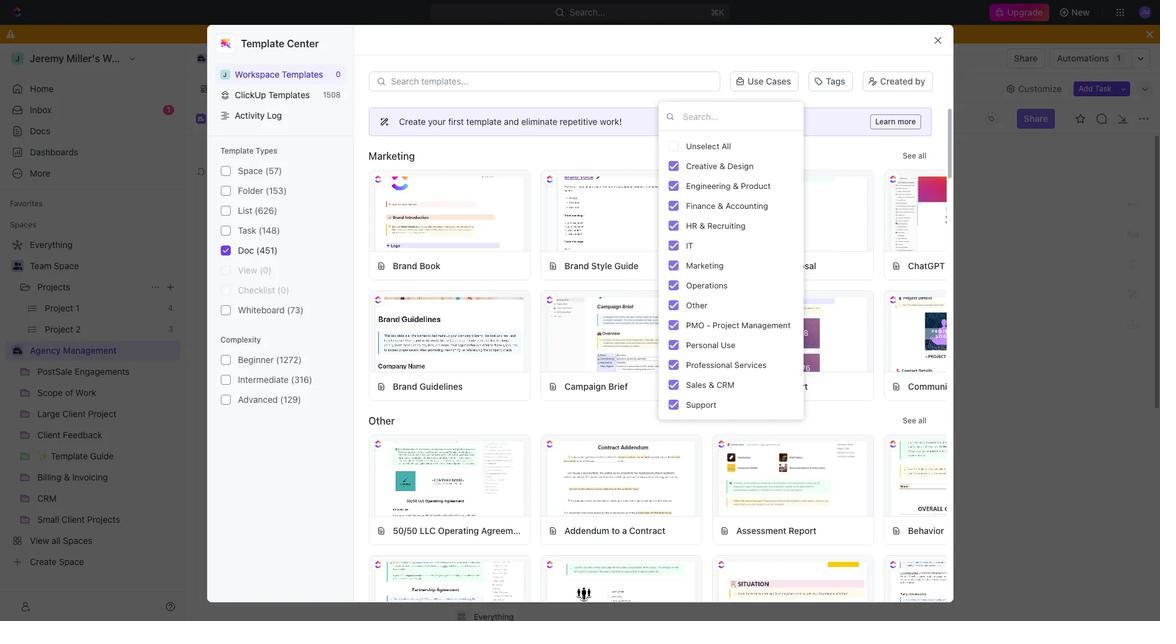 Task type: locate. For each thing, give the bounding box(es) containing it.
1 vertical spatial agency management link
[[208, 113, 293, 124]]

chatgpt prompts for marketing
[[908, 260, 1040, 271]]

team inside team space link
[[30, 261, 52, 271]]

finance & accounting
[[686, 201, 768, 211]]

add inside button
[[1079, 84, 1093, 93]]

team space
[[30, 261, 79, 271]]

2 vertical spatial welcome!
[[441, 240, 556, 269]]

templates up activity log 'button'
[[269, 90, 310, 100]]

the left sidebar
[[764, 328, 779, 339]]

favorites button
[[5, 197, 48, 212]]

0 vertical spatial all
[[919, 151, 927, 161]]

0 vertical spatial welcome!
[[274, 83, 314, 94]]

1 vertical spatial task
[[238, 225, 256, 236]]

2 vertical spatial template
[[499, 343, 543, 354]]

0 vertical spatial template
[[241, 38, 285, 49]]

unselect all
[[686, 141, 731, 151]]

1 vertical spatial agency management
[[208, 113, 293, 124]]

to left a
[[612, 525, 620, 536]]

space
[[238, 166, 263, 176], [54, 261, 79, 271]]

1 vertical spatial see all button
[[898, 414, 932, 429]]

add page
[[209, 166, 246, 176]]

template
[[241, 38, 285, 49], [221, 146, 254, 156], [499, 343, 543, 354]]

templates up welcome! link
[[282, 69, 323, 80]]

favorites
[[10, 199, 43, 208]]

tree inside sidebar "navigation"
[[5, 235, 180, 572]]

1 see from the top
[[903, 151, 916, 161]]

list up search... text field
[[738, 83, 753, 94]]

0 vertical spatial agency
[[209, 53, 240, 63]]

intermediate (316)
[[238, 375, 312, 385]]

navigate
[[712, 328, 750, 339]]

enable
[[512, 29, 540, 39]]

1 horizontal spatial marketing
[[686, 260, 724, 270]]

1 horizontal spatial 1
[[1118, 54, 1121, 63]]

marketing right for
[[998, 260, 1040, 271]]

marketing inside button
[[686, 260, 724, 270]]

team inside team link
[[693, 83, 715, 94]]

(0) for view (0)
[[260, 265, 272, 276]]

activity log button
[[215, 105, 346, 126]]

1 vertical spatial see
[[903, 416, 916, 426]]

0 horizontal spatial add
[[209, 166, 224, 176]]

✨
[[486, 344, 498, 355]]

template up page
[[221, 146, 254, 156]]

1 vertical spatial to
[[753, 328, 762, 339]]

operating
[[438, 525, 479, 536]]

0 horizontal spatial 1
[[167, 105, 170, 114]]

add task button
[[1074, 81, 1117, 96]]

hr
[[686, 221, 697, 231]]

creative & design
[[686, 161, 754, 171]]

0 vertical spatial and
[[504, 116, 519, 127]]

see down communication
[[903, 416, 916, 426]]

click
[[462, 343, 482, 354]]

⌘k
[[711, 7, 725, 17]]

use inside dropdown button
[[748, 76, 764, 86]]

use
[[748, 76, 764, 86], [721, 340, 736, 350]]

1 horizontal spatial welcome!
[[317, 113, 358, 124]]

1 horizontal spatial use
[[748, 76, 764, 86]]

chatgpt
[[908, 260, 945, 271]]

0 vertical spatial see
[[903, 151, 916, 161]]

1 vertical spatial add
[[209, 166, 224, 176]]

add left page
[[209, 166, 224, 176]]

& right hr
[[700, 221, 705, 231]]

task
[[1095, 84, 1112, 93], [238, 225, 256, 236]]

agency right business time icon
[[30, 345, 61, 356]]

home link
[[5, 79, 180, 99]]

share up customize button
[[1014, 53, 1038, 63]]

brand guidelines
[[393, 381, 463, 392]]

task down automations
[[1095, 84, 1112, 93]]

welcome! down workspace templates
[[274, 83, 314, 94]]

(316)
[[291, 375, 312, 385]]

addendum to a contract
[[565, 525, 666, 536]]

1 vertical spatial other
[[369, 416, 395, 427]]

template for template types
[[221, 146, 254, 156]]

1 horizontal spatial other
[[686, 300, 708, 310]]

customize button
[[1002, 80, 1066, 97]]

0 vertical spatial use
[[748, 76, 764, 86]]

0 vertical spatial task
[[1095, 84, 1112, 93]]

(153)
[[266, 185, 287, 196]]

2 vertical spatial agency
[[30, 345, 61, 356]]

2 vertical spatial agency management link
[[30, 341, 178, 361]]

all down communication
[[919, 416, 927, 426]]

business time image
[[198, 55, 205, 62], [198, 116, 204, 121]]

0 vertical spatial templates
[[282, 69, 323, 80]]

add for add comment
[[455, 225, 471, 235]]

use down "navigate"
[[721, 340, 736, 350]]

all
[[722, 141, 731, 151]]

1 vertical spatial business time image
[[198, 116, 204, 121]]

agency management down clickup
[[208, 113, 293, 124]]

guide:
[[546, 343, 577, 354]]

and right guide
[[604, 328, 621, 339]]

clickup templates
[[235, 90, 310, 100]]

all for other
[[919, 416, 927, 426]]

0 vertical spatial team
[[693, 83, 715, 94]]

2 see all from the top
[[903, 416, 927, 426]]

add left comment
[[455, 225, 471, 235]]

1 vertical spatial agency
[[208, 113, 238, 124]]

space up "projects"
[[54, 261, 79, 271]]

the up ✨
[[490, 328, 504, 339]]

workspace templates
[[235, 69, 323, 80]]

agency up the j
[[209, 53, 240, 63]]

more
[[898, 117, 916, 126]]

report right behavior
[[947, 525, 974, 536]]

learn
[[876, 117, 896, 126]]

marketing button
[[664, 256, 799, 276]]

welcome! down comment
[[441, 240, 556, 269]]

marketing
[[369, 151, 415, 162], [686, 260, 724, 270], [998, 260, 1040, 271]]

2 horizontal spatial to
[[753, 328, 762, 339]]

1 horizontal spatial list
[[738, 83, 753, 94]]

design
[[728, 161, 754, 171]]

activity
[[235, 110, 265, 121]]

process
[[517, 83, 550, 94]]

& for engineering
[[733, 181, 739, 191]]

2 see from the top
[[903, 416, 916, 426]]

& for creative
[[720, 161, 725, 171]]

& right finance
[[718, 201, 724, 211]]

see down more
[[903, 151, 916, 161]]

see for other
[[903, 416, 916, 426]]

tree
[[5, 235, 180, 572]]

0 horizontal spatial and
[[442, 343, 459, 354]]

organizational
[[378, 83, 438, 94]]

0 horizontal spatial team
[[30, 261, 52, 271]]

professional services button
[[664, 355, 799, 375]]

prompts
[[948, 260, 982, 271]]

task inside button
[[1095, 84, 1112, 93]]

Search... text field
[[683, 107, 798, 126]]

see all for marketing
[[903, 151, 927, 161]]

team
[[693, 83, 715, 94], [30, 261, 52, 271]]

1 vertical spatial 1
[[167, 105, 170, 114]]

0 vertical spatial see all button
[[898, 149, 932, 164]]

0 vertical spatial see all
[[903, 151, 927, 161]]

llc
[[420, 525, 436, 536]]

0 horizontal spatial use
[[721, 340, 736, 350]]

1
[[1118, 54, 1121, 63], [167, 105, 170, 114]]

agency management up workspace
[[209, 53, 296, 63]]

other down brand guidelines
[[369, 416, 395, 427]]

search...
[[570, 7, 605, 17]]

report
[[780, 381, 808, 392], [789, 525, 817, 536], [947, 525, 974, 536]]

1 vertical spatial welcome!
[[317, 113, 358, 124]]

& left design
[[720, 161, 725, 171]]

resources,
[[662, 328, 709, 339]]

1 vertical spatial space
[[54, 261, 79, 271]]

work!
[[600, 116, 622, 127]]

brand for brand book
[[393, 260, 417, 271]]

template down included
[[499, 343, 543, 354]]

space up the 'folder'
[[238, 166, 263, 176]]

& inside button
[[700, 221, 705, 231]]

brand left guidelines
[[393, 381, 417, 392]]

unselect
[[686, 141, 720, 151]]

marketing up operations on the top of the page
[[686, 260, 724, 270]]

templates for clickup templates
[[269, 90, 310, 100]]

2 horizontal spatial add
[[1079, 84, 1093, 93]]

welcome! down 1508
[[317, 113, 358, 124]]

view (0)
[[238, 265, 272, 276]]

marketing down create
[[369, 151, 415, 162]]

(0) up the (73) on the left
[[277, 285, 289, 296]]

templates for workspace templates
[[282, 69, 323, 80]]

other inside button
[[686, 300, 708, 310]]

share
[[1014, 53, 1038, 63], [1024, 113, 1048, 124]]

accounting
[[726, 201, 768, 211]]

0 vertical spatial share
[[1014, 53, 1038, 63]]

1 vertical spatial see all
[[903, 416, 927, 426]]

agency management right business time icon
[[30, 345, 117, 356]]

1 horizontal spatial (0)
[[277, 285, 289, 296]]

(0) right view
[[260, 265, 272, 276]]

other up pmo
[[686, 300, 708, 310]]

contract
[[629, 525, 666, 536]]

share down customize button
[[1024, 113, 1048, 124]]

1 horizontal spatial task
[[1095, 84, 1112, 93]]

organizational chart link
[[376, 80, 463, 97]]

engineering & product button
[[664, 176, 799, 196]]

0 vertical spatial 1
[[1118, 54, 1121, 63]]

campaign down 'it' button
[[736, 260, 778, 271]]

1 horizontal spatial and
[[504, 116, 519, 127]]

1 all from the top
[[919, 151, 927, 161]]

guidelines
[[420, 381, 463, 392]]

campaign
[[736, 260, 778, 271], [565, 381, 606, 392], [736, 381, 778, 392], [975, 381, 1017, 392]]

tree containing team space
[[5, 235, 180, 572]]

template up workspace
[[241, 38, 285, 49]]

1 horizontal spatial team
[[693, 83, 715, 94]]

agency
[[209, 53, 240, 63], [208, 113, 238, 124], [30, 345, 61, 356]]

1 vertical spatial list
[[238, 205, 252, 216]]

(129)
[[280, 395, 301, 405]]

2 vertical spatial to
[[612, 525, 620, 536]]

team left list link
[[693, 83, 715, 94]]

create your first template and eliminate repetitive work!
[[399, 116, 622, 127]]

0 horizontal spatial other
[[369, 416, 395, 427]]

management inside tree
[[63, 345, 117, 356]]

& left crm
[[709, 380, 714, 390]]

1 horizontal spatial space
[[238, 166, 263, 176]]

1 vertical spatial (0)
[[277, 285, 289, 296]]

0 vertical spatial space
[[238, 166, 263, 176]]

1 see all from the top
[[903, 151, 927, 161]]

0 horizontal spatial task
[[238, 225, 256, 236]]

to right "navigate"
[[753, 328, 762, 339]]

1 horizontal spatial the
[[764, 328, 779, 339]]

brand left book
[[393, 260, 417, 271]]

j
[[223, 71, 227, 78]]

2 vertical spatial add
[[455, 225, 471, 235]]

agency management inside tree
[[30, 345, 117, 356]]

0 horizontal spatial (0)
[[260, 265, 272, 276]]

0 vertical spatial add
[[1079, 84, 1093, 93]]

add
[[1079, 84, 1093, 93], [209, 166, 224, 176], [455, 225, 471, 235]]

2 the from the left
[[764, 328, 779, 339]]

report right the assessment
[[789, 525, 817, 536]]

0 horizontal spatial the
[[490, 328, 504, 339]]

0 horizontal spatial welcome!
[[274, 83, 314, 94]]

1 vertical spatial all
[[919, 416, 927, 426]]

0 vertical spatial other
[[686, 300, 708, 310]]

campaign left brief
[[565, 381, 606, 392]]

task up doc
[[238, 225, 256, 236]]

communication campaign
[[908, 381, 1017, 392]]

0 horizontal spatial marketing
[[369, 151, 415, 162]]

1 horizontal spatial add
[[455, 225, 471, 235]]

all
[[919, 151, 927, 161], [919, 416, 927, 426]]

and right template
[[504, 116, 519, 127]]

team right user group icon
[[30, 261, 52, 271]]

and down to at the bottom of the page
[[442, 343, 459, 354]]

1 see all button from the top
[[898, 149, 932, 164]]

see all button down communication
[[898, 414, 932, 429]]

2 vertical spatial and
[[442, 343, 459, 354]]

add for add page
[[209, 166, 224, 176]]

below
[[850, 328, 876, 339]]

to inside to access the included setup guide and relevant resources, navigate to the sidebar shown below and click
[[753, 328, 762, 339]]

team for team
[[693, 83, 715, 94]]

use left "cases"
[[748, 76, 764, 86]]

report for behavior report
[[947, 525, 974, 536]]

agreement
[[481, 525, 527, 536]]

templates
[[282, 69, 323, 80], [269, 90, 310, 100]]

list down the 'folder'
[[238, 205, 252, 216]]

1 vertical spatial team
[[30, 261, 52, 271]]

dashboards
[[30, 147, 78, 157]]

to right want
[[501, 29, 510, 39]]

agency down overview link
[[208, 113, 238, 124]]

communication
[[908, 381, 973, 392]]

engineering
[[686, 181, 731, 191]]

0 horizontal spatial space
[[54, 261, 79, 271]]

first
[[448, 116, 464, 127]]

enable
[[642, 29, 669, 39]]

cases
[[766, 76, 791, 86]]

template for template center
[[241, 38, 285, 49]]

all down the learn more link on the top of the page
[[919, 151, 927, 161]]

1 vertical spatial templates
[[269, 90, 310, 100]]

campaign for campaign brief
[[565, 381, 606, 392]]

add down automations
[[1079, 84, 1093, 93]]

view
[[238, 265, 257, 276]]

see all down more
[[903, 151, 927, 161]]

Search templates... text field
[[391, 77, 713, 86]]

see all down communication
[[903, 416, 927, 426]]

0 vertical spatial agency management
[[209, 53, 296, 63]]

0 vertical spatial list
[[738, 83, 753, 94]]

campaign down services
[[736, 381, 778, 392]]

see for marketing
[[903, 151, 916, 161]]

behavior
[[908, 525, 944, 536]]

2 all from the top
[[919, 416, 927, 426]]

business time image
[[13, 347, 22, 355]]

0 horizontal spatial list
[[238, 205, 252, 216]]

use cases button
[[730, 72, 799, 91]]

brand left style
[[565, 260, 589, 271]]

2 see all button from the top
[[898, 414, 932, 429]]

0 vertical spatial to
[[501, 29, 510, 39]]

0 vertical spatial (0)
[[260, 265, 272, 276]]

doc (451)
[[238, 245, 278, 256]]

assessment report
[[736, 525, 817, 536]]

see all button down more
[[898, 149, 932, 164]]

2 vertical spatial agency management
[[30, 345, 117, 356]]

addendum
[[565, 525, 609, 536]]

& inside 'button'
[[720, 161, 725, 171]]

report down sidebar
[[780, 381, 808, 392]]

1 the from the left
[[490, 328, 504, 339]]

& left product
[[733, 181, 739, 191]]

0 horizontal spatial to
[[501, 29, 510, 39]]

1 vertical spatial template
[[221, 146, 254, 156]]

1 vertical spatial share
[[1024, 113, 1048, 124]]

1 vertical spatial and
[[604, 328, 621, 339]]

1508
[[323, 90, 341, 100]]

behavior report
[[908, 525, 974, 536]]



Task type: vqa. For each thing, say whether or not it's contained in the screenshot.


Task type: describe. For each thing, give the bounding box(es) containing it.
projects
[[37, 282, 70, 292]]

shown
[[818, 328, 847, 339]]

projects link
[[37, 277, 146, 297]]

& for hr
[[700, 221, 705, 231]]

team for team space
[[30, 261, 52, 271]]

a
[[622, 525, 627, 536]]

add task
[[1079, 84, 1112, 93]]

team space link
[[30, 256, 178, 276]]

task (148)
[[238, 225, 280, 236]]

all for marketing
[[919, 151, 927, 161]]

hr & recruiting button
[[664, 216, 799, 236]]

overview link
[[210, 80, 251, 97]]

proposal
[[780, 260, 816, 271]]

creative
[[686, 161, 718, 171]]

folder
[[238, 185, 263, 196]]

2 horizontal spatial marketing
[[998, 260, 1040, 271]]

sales & crm
[[686, 380, 735, 390]]

campaign for campaign proposal
[[736, 260, 778, 271]]

whiteboard
[[238, 305, 285, 315]]

report for campaign report
[[780, 381, 808, 392]]

see all for other
[[903, 416, 927, 426]]

doc
[[238, 245, 254, 256]]

complexity
[[221, 335, 261, 345]]

learn more
[[876, 117, 916, 126]]

unselect all button
[[664, 136, 799, 156]]

beginner (1272)
[[238, 355, 302, 365]]

management inside button
[[742, 320, 791, 330]]

timeline link
[[571, 80, 608, 97]]

(451)
[[256, 245, 278, 256]]

list for list
[[738, 83, 753, 94]]

hr & recruiting
[[686, 221, 746, 231]]

50/50 llc operating agreement
[[393, 525, 527, 536]]

operations button
[[664, 276, 799, 296]]

wiki link
[[335, 80, 355, 97]]

campaign for campaign report
[[736, 381, 778, 392]]

& for finance
[[718, 201, 724, 211]]

upgrade link
[[990, 4, 1049, 21]]

it button
[[664, 236, 799, 256]]

book
[[420, 260, 441, 271]]

getting
[[442, 297, 510, 320]]

2 horizontal spatial and
[[604, 328, 621, 339]]

create
[[399, 116, 426, 127]]

(1272)
[[276, 355, 302, 365]]

template inside ✨ template guide:
[[499, 343, 543, 354]]

0 vertical spatial business time image
[[198, 55, 205, 62]]

list for list (626)
[[238, 205, 252, 216]]

activity log
[[235, 110, 282, 121]]

inbox
[[30, 105, 52, 115]]

overall process link
[[484, 80, 550, 97]]

relevant
[[623, 328, 659, 339]]

whiteboard (73)
[[238, 305, 304, 315]]

agency management link for business time icon
[[30, 341, 178, 361]]

spaces
[[10, 220, 36, 230]]

space inside tree
[[54, 261, 79, 271]]

recruiting
[[708, 221, 746, 231]]

-
[[707, 320, 711, 330]]

share inside share button
[[1014, 53, 1038, 63]]

beginner
[[238, 355, 274, 365]]

services
[[735, 360, 767, 370]]

campaign right communication
[[975, 381, 1017, 392]]

see all button for other
[[898, 414, 932, 429]]

add for add task
[[1079, 84, 1093, 93]]

(57)
[[265, 166, 282, 176]]

operations
[[686, 280, 728, 290]]

(148)
[[259, 225, 280, 236]]

1 vertical spatial use
[[721, 340, 736, 350]]

assessment
[[736, 525, 787, 536]]

personal use
[[686, 340, 736, 350]]

home
[[30, 83, 54, 94]]

0 vertical spatial agency management link
[[194, 51, 299, 66]]

brand style guide
[[565, 260, 639, 271]]

finance
[[686, 201, 716, 211]]

creative & design button
[[664, 156, 799, 176]]

access
[[456, 328, 487, 339]]

2 horizontal spatial welcome!
[[441, 240, 556, 269]]

template
[[466, 116, 502, 127]]

notifications?
[[577, 29, 633, 39]]

learn more link
[[871, 114, 921, 129]]

(626)
[[255, 205, 277, 216]]

template center
[[241, 38, 319, 49]]

started
[[514, 297, 581, 320]]

template types
[[221, 146, 277, 156]]

campaign proposal
[[736, 260, 816, 271]]

crm
[[717, 380, 735, 390]]

pmo - project management
[[686, 320, 791, 330]]

sales & crm button
[[664, 375, 799, 395]]

pmo
[[686, 320, 705, 330]]

organizational chart
[[378, 83, 463, 94]]

campaign report
[[736, 381, 808, 392]]

want
[[479, 29, 499, 39]]

brand for brand style guide
[[565, 260, 589, 271]]

(0) for checklist (0)
[[277, 285, 289, 296]]

report for assessment report
[[789, 525, 817, 536]]

brand for brand guidelines
[[393, 381, 417, 392]]

see all button for marketing
[[898, 149, 932, 164]]

welcome! inside welcome! link
[[274, 83, 314, 94]]

1 horizontal spatial to
[[612, 525, 620, 536]]

agency management link for bottom business time image
[[208, 113, 293, 124]]

automations
[[1057, 53, 1109, 63]]

& for sales
[[709, 380, 714, 390]]

you
[[462, 29, 477, 39]]

1 inside sidebar "navigation"
[[167, 105, 170, 114]]

agency inside tree
[[30, 345, 61, 356]]

customize
[[1018, 83, 1062, 94]]

user group image
[[13, 263, 22, 270]]

docs
[[30, 126, 50, 136]]

upgrade
[[1008, 7, 1043, 17]]

page
[[227, 166, 246, 176]]

sidebar navigation
[[0, 44, 186, 622]]

space (57)
[[238, 166, 282, 176]]

campaign brief
[[565, 381, 628, 392]]

jeremy miller's workspace, , element
[[220, 69, 230, 79]]

folder (153)
[[238, 185, 287, 196]]

dashboards link
[[5, 142, 180, 162]]



